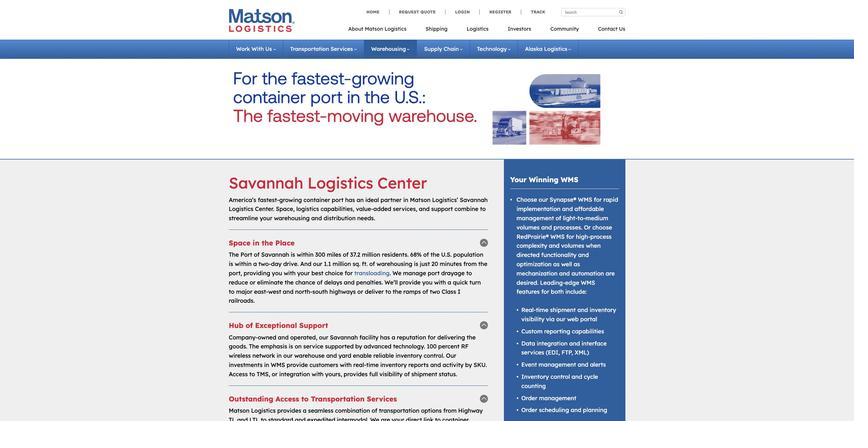 Task type: locate. For each thing, give the bounding box(es) containing it.
wms
[[561, 175, 578, 184], [578, 196, 592, 204], [550, 233, 565, 240], [581, 279, 595, 286], [271, 361, 285, 369]]

intermodal.
[[337, 416, 369, 421]]

combine
[[455, 205, 479, 213]]

your inside the port of savannah is within 300 miles of 37.2 million residents. 68% of the u.s. population is within a two-day drive. and our 1.1 million sq. ft. of warehousing is just 20 minutes from the port, providing you with your best choice for
[[297, 270, 310, 277]]

combination
[[335, 407, 370, 414]]

time up 'via'
[[536, 306, 549, 314]]

1 horizontal spatial has
[[380, 334, 390, 341]]

expedited
[[307, 416, 335, 421]]

0 vertical spatial management
[[517, 215, 554, 222]]

2 backtop image from the top
[[480, 321, 488, 329]]

our inside choose our synapse® wms for rapid implementation and affordable management of light-to-medium volumes and processes. or choose redprairie® wms for high-process complexity and volumes when directed functionality and optimization as well as mechanization and automation are desired. leading-edge wms features for both include:
[[539, 196, 548, 204]]

provides down real-
[[344, 371, 368, 378]]

0 horizontal spatial us
[[265, 45, 272, 52]]

with
[[284, 270, 296, 277], [434, 279, 446, 286], [340, 361, 352, 369], [312, 371, 324, 378]]

direct
[[406, 416, 422, 421]]

our
[[539, 196, 548, 204], [313, 260, 322, 268], [556, 316, 566, 323], [319, 334, 328, 341], [283, 352, 293, 360]]

of right combination
[[372, 407, 377, 414]]

our down emphasis
[[283, 352, 293, 360]]

top menu navigation
[[348, 24, 625, 37]]

the
[[262, 239, 273, 248], [431, 251, 440, 259], [478, 260, 487, 268], [285, 279, 294, 286], [393, 288, 402, 295], [467, 334, 476, 341]]

contact us
[[598, 26, 625, 32]]

is inside the company-owned and operated, our savannah facility has a reputation for delivering the goods. the emphasis is on service supported by advanced technology. 100 percent rf wireless network in our warehouse and yard enable reliable inventory control. our investments in wms provide customers with real-time inventory reports and activity by sku. access to tms, or integration with yours, provides full visibility of shipment status.
[[289, 343, 293, 350]]

1 horizontal spatial from
[[464, 260, 477, 268]]

1 vertical spatial your
[[297, 270, 310, 277]]

transportation services
[[290, 45, 353, 52]]

space
[[229, 239, 251, 248]]

services down about
[[331, 45, 353, 52]]

services
[[521, 349, 544, 356]]

wms down "network"
[[271, 361, 285, 369]]

supply chain link
[[424, 45, 463, 52]]

0 horizontal spatial are
[[381, 416, 390, 421]]

integration inside data integration and interface services (edi, ftp, xml)
[[537, 340, 568, 347]]

management down the implementation
[[517, 215, 554, 222]]

2 vertical spatial matson
[[229, 407, 249, 414]]

0 vertical spatial matson
[[365, 26, 383, 32]]

ftp,
[[562, 349, 573, 356]]

you inside the port of savannah is within 300 miles of 37.2 million residents. 68% of the u.s. population is within a two-day drive. and our 1.1 million sq. ft. of warehousing is just 20 minutes from the port, providing you with your best choice for
[[272, 270, 282, 277]]

high-
[[576, 233, 590, 240]]

2 order from the top
[[521, 407, 538, 414]]

control.
[[424, 352, 444, 360]]

1 vertical spatial port
[[428, 270, 440, 277]]

backtop image
[[480, 239, 488, 247], [480, 321, 488, 329], [480, 395, 488, 403]]

a inside the . we manage port drayage to reduce or eliminate the chance of delays and penalties. we'll provide you with a quick turn to major east-west and north-south highways or deliver to the ramps of two class i railroads.
[[448, 279, 451, 286]]

within
[[297, 251, 314, 259], [235, 260, 252, 268]]

0 vertical spatial are
[[606, 270, 615, 277]]

is left on
[[289, 343, 293, 350]]

integration up (edi,
[[537, 340, 568, 347]]

0 vertical spatial volumes
[[517, 224, 540, 231]]

savannah up supported
[[330, 334, 358, 341]]

logistics up warehousing link
[[385, 26, 407, 32]]

0 horizontal spatial time
[[366, 361, 379, 369]]

2 vertical spatial backtop image
[[480, 395, 488, 403]]

yours,
[[325, 371, 342, 378]]

are right automation
[[606, 270, 615, 277]]

20
[[432, 260, 438, 268]]

your
[[260, 215, 272, 222], [297, 270, 310, 277], [392, 416, 404, 421]]

volumes up the redprairie®
[[517, 224, 540, 231]]

logistics inside america's fastest-growing container port has an ideal partner in matson logistics' savannah logistics center. space, logistics capabilities, value-added services, and support combine to streamline your warehousing and distribution needs.
[[229, 205, 253, 213]]

0 horizontal spatial provides
[[277, 407, 301, 414]]

visibility down real-
[[521, 316, 545, 323]]

1 vertical spatial warehousing
[[377, 260, 412, 268]]

support
[[299, 321, 328, 330]]

1 horizontal spatial you
[[422, 279, 433, 286]]

port down 20
[[428, 270, 440, 277]]

added
[[373, 205, 391, 213]]

0 vertical spatial services
[[331, 45, 353, 52]]

1 vertical spatial transportation
[[311, 395, 365, 403]]

we inside the . we manage port drayage to reduce or eliminate the chance of delays and penalties. we'll provide you with a quick turn to major east-west and north-south highways or deliver to the ramps of two class i railroads.
[[393, 270, 402, 277]]

0 horizontal spatial your
[[260, 215, 272, 222]]

capabilities
[[572, 328, 604, 335]]

matson up services,
[[410, 196, 431, 204]]

operated,
[[290, 334, 317, 341]]

choose our synapse® wms for rapid implementation and affordable management of light-to-medium volumes and processes. or choose redprairie® wms for high-process complexity and volumes when directed functionality and optimization as well as mechanization and automation are desired. leading-edge wms features for both include:
[[517, 196, 618, 296]]

a inside the matson logistics provides a seamless combination of transportation options from highway tl and ltl to standard and expedited intermodal. we are your direct link to containe
[[303, 407, 307, 414]]

million up the choice
[[333, 260, 351, 268]]

our up service
[[319, 334, 328, 341]]

0 vertical spatial you
[[272, 270, 282, 277]]

is
[[291, 251, 295, 259], [229, 260, 233, 268], [414, 260, 418, 268], [289, 343, 293, 350]]

1 vertical spatial shipment
[[412, 371, 437, 378]]

68%
[[410, 251, 422, 259]]

from down population at the right bottom of page
[[464, 260, 477, 268]]

1 horizontal spatial or
[[272, 371, 278, 378]]

by
[[355, 343, 362, 350], [465, 361, 472, 369]]

rf
[[461, 343, 469, 350]]

0 horizontal spatial visibility
[[380, 371, 403, 378]]

west
[[268, 288, 281, 295]]

inventory
[[590, 306, 616, 314], [396, 352, 422, 360], [380, 361, 407, 369]]

1 vertical spatial we
[[370, 416, 379, 421]]

as right well
[[574, 261, 580, 268]]

custom reporting capabilities
[[521, 328, 604, 335]]

login link
[[445, 9, 480, 15]]

1 as from the left
[[553, 261, 560, 268]]

1.1
[[324, 260, 331, 268]]

alerts
[[590, 361, 606, 368]]

of right port
[[254, 251, 260, 259]]

2 vertical spatial management
[[539, 395, 577, 402]]

1 vertical spatial inventory
[[396, 352, 422, 360]]

to inside the company-owned and operated, our savannah facility has a reputation for delivering the goods. the emphasis is on service supported by advanced technology. 100 percent rf wireless network in our warehouse and yard enable reliable inventory control. our investments in wms provide customers with real-time inventory reports and activity by sku. access to tms, or integration with yours, provides full visibility of shipment status.
[[249, 371, 255, 378]]

0 vertical spatial or
[[250, 279, 256, 286]]

1 horizontal spatial as
[[574, 261, 580, 268]]

0 horizontal spatial within
[[235, 260, 252, 268]]

for down the leading-
[[541, 288, 549, 296]]

tl
[[229, 416, 236, 421]]

provides up standard
[[277, 407, 301, 414]]

network
[[252, 352, 275, 360]]

miles
[[327, 251, 341, 259]]

savannah up combine in the right of the page
[[460, 196, 488, 204]]

order down counting
[[521, 395, 538, 402]]

None search field
[[561, 8, 625, 16]]

include:
[[565, 288, 587, 296]]

of down reports
[[404, 371, 410, 378]]

deliver
[[365, 288, 384, 295]]

your up chance
[[297, 270, 310, 277]]

matson up the tl
[[229, 407, 249, 414]]

matson down home
[[365, 26, 383, 32]]

0 vertical spatial time
[[536, 306, 549, 314]]

within down port
[[235, 260, 252, 268]]

1 vertical spatial by
[[465, 361, 472, 369]]

shipment inside real-time shipment and inventory visibility via our web portal
[[550, 306, 576, 314]]

.
[[390, 270, 391, 277]]

1 horizontal spatial by
[[465, 361, 472, 369]]

logistics
[[296, 205, 319, 213]]

by left "sku." on the right
[[465, 361, 472, 369]]

1 horizontal spatial provide
[[399, 279, 421, 286]]

via
[[546, 316, 555, 323]]

tms,
[[257, 371, 270, 378]]

0 vertical spatial your
[[260, 215, 272, 222]]

has inside america's fastest-growing container port has an ideal partner in matson logistics' savannah logistics center. space, logistics capabilities, value-added services, and support combine to streamline your warehousing and distribution needs.
[[345, 196, 355, 204]]

south
[[312, 288, 328, 295]]

0 horizontal spatial port
[[332, 196, 344, 204]]

we right .
[[393, 270, 402, 277]]

0 horizontal spatial volumes
[[517, 224, 540, 231]]

technology
[[477, 45, 507, 52]]

1 vertical spatial visibility
[[380, 371, 403, 378]]

you up two on the right bottom of the page
[[422, 279, 433, 286]]

alaska services image
[[233, 66, 621, 151]]

warehousing down residents.
[[377, 260, 412, 268]]

0 horizontal spatial by
[[355, 343, 362, 350]]

0 vertical spatial by
[[355, 343, 362, 350]]

1 horizontal spatial are
[[606, 270, 615, 277]]

sku.
[[474, 361, 487, 369]]

order down order management link
[[521, 407, 538, 414]]

for inside the port of savannah is within 300 miles of 37.2 million residents. 68% of the u.s. population is within a two-day drive. and our 1.1 million sq. ft. of warehousing is just 20 minutes from the port, providing you with your best choice for
[[345, 270, 353, 277]]

to
[[480, 205, 486, 213], [466, 270, 472, 277], [229, 288, 235, 295], [385, 288, 391, 295], [249, 371, 255, 378], [301, 395, 309, 403], [261, 416, 267, 421], [435, 416, 441, 421]]

1 vertical spatial backtop image
[[480, 321, 488, 329]]

or down providing
[[250, 279, 256, 286]]

the up rf
[[467, 334, 476, 341]]

chance
[[295, 279, 315, 286]]

integration
[[537, 340, 568, 347], [279, 371, 310, 378]]

railroads.
[[229, 297, 255, 305]]

0 horizontal spatial you
[[272, 270, 282, 277]]

savannah inside america's fastest-growing container port has an ideal partner in matson logistics' savannah logistics center. space, logistics capabilities, value-added services, and support combine to streamline your warehousing and distribution needs.
[[460, 196, 488, 204]]

access up standard
[[276, 395, 299, 403]]

us right contact
[[619, 26, 625, 32]]

within up and
[[297, 251, 314, 259]]

0 vertical spatial visibility
[[521, 316, 545, 323]]

us
[[619, 26, 625, 32], [265, 45, 272, 52]]

1 vertical spatial time
[[366, 361, 379, 369]]

a up providing
[[253, 260, 257, 268]]

2 horizontal spatial or
[[357, 288, 363, 295]]

drive.
[[283, 260, 299, 268]]

0 horizontal spatial provide
[[287, 361, 308, 369]]

of left light- at bottom
[[556, 215, 561, 222]]

is up port,
[[229, 260, 233, 268]]

2 vertical spatial or
[[272, 371, 278, 378]]

a inside the port of savannah is within 300 miles of 37.2 million residents. 68% of the u.s. population is within a two-day drive. and our 1.1 million sq. ft. of warehousing is just 20 minutes from the port, providing you with your best choice for
[[253, 260, 257, 268]]

3 backtop image from the top
[[480, 395, 488, 403]]

million up ft.
[[362, 251, 380, 259]]

0 vertical spatial shipment
[[550, 306, 576, 314]]

1 vertical spatial has
[[380, 334, 390, 341]]

technology link
[[477, 45, 511, 52]]

savannah up day
[[261, 251, 289, 259]]

as down "functionality"
[[553, 261, 560, 268]]

supported
[[325, 343, 354, 350]]

work with us link
[[236, 45, 276, 52]]

reporting
[[544, 328, 570, 335]]

1 horizontal spatial provides
[[344, 371, 368, 378]]

1 horizontal spatial matson
[[365, 26, 383, 32]]

and down logistics
[[311, 215, 322, 222]]

our inside the port of savannah is within 300 miles of 37.2 million residents. 68% of the u.s. population is within a two-day drive. and our 1.1 million sq. ft. of warehousing is just 20 minutes from the port, providing you with your best choice for
[[313, 260, 322, 268]]

and down hub of exceptional support at the bottom of the page
[[278, 334, 289, 341]]

support
[[431, 205, 453, 213]]

has inside the company-owned and operated, our savannah facility has a reputation for delivering the goods. the emphasis is on service supported by advanced technology. 100 percent rf wireless network in our warehouse and yard enable reliable inventory control. our investments in wms provide customers with real-time inventory reports and activity by sku. access to tms, or integration with yours, provides full visibility of shipment status.
[[380, 334, 390, 341]]

0 vertical spatial provide
[[399, 279, 421, 286]]

for up 100
[[428, 334, 436, 341]]

1 vertical spatial integration
[[279, 371, 310, 378]]

request quote link
[[389, 9, 445, 15]]

2 horizontal spatial matson
[[410, 196, 431, 204]]

1 vertical spatial provides
[[277, 407, 301, 414]]

functionality
[[541, 251, 577, 259]]

2 vertical spatial your
[[392, 416, 404, 421]]

1 vertical spatial order
[[521, 407, 538, 414]]

has left an
[[345, 196, 355, 204]]

1 vertical spatial management
[[539, 361, 576, 368]]

provide up ramps
[[399, 279, 421, 286]]

your down center.
[[260, 215, 272, 222]]

port
[[241, 251, 252, 259]]

0 horizontal spatial shipment
[[412, 371, 437, 378]]

1 order from the top
[[521, 395, 538, 402]]

implementation
[[517, 205, 561, 213]]

custom reporting capabilities link
[[521, 328, 604, 335]]

logistics down community link
[[544, 45, 568, 52]]

1 horizontal spatial your
[[297, 270, 310, 277]]

growing
[[279, 196, 302, 204]]

300
[[315, 251, 325, 259]]

1 vertical spatial provide
[[287, 361, 308, 369]]

time up full
[[366, 361, 379, 369]]

0 horizontal spatial as
[[553, 261, 560, 268]]

0 vertical spatial us
[[619, 26, 625, 32]]

and up xml)
[[569, 340, 580, 347]]

affordable
[[575, 205, 604, 213]]

0 vertical spatial we
[[393, 270, 402, 277]]

when
[[586, 242, 601, 250]]

order management
[[521, 395, 577, 402]]

wireless
[[229, 352, 251, 360]]

0 horizontal spatial integration
[[279, 371, 310, 378]]

and inside real-time shipment and inventory visibility via our web portal
[[578, 306, 588, 314]]

1 vertical spatial the
[[249, 343, 259, 350]]

matson logistics image
[[229, 9, 295, 32]]

backtop image for hub of exceptional support
[[480, 321, 488, 329]]

1 horizontal spatial integration
[[537, 340, 568, 347]]

order for order scheduling and planning
[[521, 407, 538, 414]]

services up transportation
[[367, 395, 397, 403]]

backtop image for space in the place
[[480, 239, 488, 247]]

1 horizontal spatial volumes
[[561, 242, 584, 250]]

1 backtop image from the top
[[480, 239, 488, 247]]

2 horizontal spatial your
[[392, 416, 404, 421]]

are inside choose our synapse® wms for rapid implementation and affordable management of light-to-medium volumes and processes. or choose redprairie® wms for high-process complexity and volumes when directed functionality and optimization as well as mechanization and automation are desired. leading-edge wms features for both include:
[[606, 270, 615, 277]]

0 vertical spatial warehousing
[[274, 215, 310, 222]]

with up two on the right bottom of the page
[[434, 279, 446, 286]]

logistics inside the matson logistics provides a seamless combination of transportation options from highway tl and ltl to standard and expedited intermodal. we are your direct link to containe
[[251, 407, 276, 414]]

1 vertical spatial matson
[[410, 196, 431, 204]]

the left port
[[229, 251, 239, 259]]

1 horizontal spatial within
[[297, 251, 314, 259]]

1 vertical spatial you
[[422, 279, 433, 286]]

logistics up ltl
[[251, 407, 276, 414]]

processes.
[[554, 224, 582, 231]]

and down control.
[[430, 361, 441, 369]]

access inside the company-owned and operated, our savannah facility has a reputation for delivering the goods. the emphasis is on service supported by advanced technology. 100 percent rf wireless network in our warehouse and yard enable reliable inventory control. our investments in wms provide customers with real-time inventory reports and activity by sku. access to tms, or integration with yours, provides full visibility of shipment status.
[[229, 371, 248, 378]]

community link
[[541, 24, 589, 37]]

order management link
[[521, 395, 577, 402]]

provide inside the . we manage port drayage to reduce or eliminate the chance of delays and penalties. we'll provide you with a quick turn to major east-west and north-south highways or deliver to the ramps of two class i railroads.
[[399, 279, 421, 286]]

0 vertical spatial within
[[297, 251, 314, 259]]

0 horizontal spatial warehousing
[[274, 215, 310, 222]]

from right options
[[443, 407, 457, 414]]

0 horizontal spatial from
[[443, 407, 457, 414]]

logistics up an
[[308, 173, 373, 193]]

the port of savannah is within 300 miles of 37.2 million residents. 68% of the u.s. population is within a two-day drive. and our 1.1 million sq. ft. of warehousing is just 20 minutes from the port, providing you with your best choice for
[[229, 251, 487, 277]]

0 horizontal spatial matson
[[229, 407, 249, 414]]

and right west
[[283, 288, 294, 295]]

residents.
[[382, 251, 409, 259]]

1 horizontal spatial the
[[249, 343, 259, 350]]

u.s.
[[441, 251, 452, 259]]

fastest-
[[258, 196, 279, 204]]

provide inside the company-owned and operated, our savannah facility has a reputation for delivering the goods. the emphasis is on service supported by advanced technology. 100 percent rf wireless network in our warehouse and yard enable reliable inventory control. our investments in wms provide customers with real-time inventory reports and activity by sku. access to tms, or integration with yours, provides full visibility of shipment status.
[[287, 361, 308, 369]]

needs.
[[357, 215, 375, 222]]

0 horizontal spatial access
[[229, 371, 248, 378]]

integration down warehouse
[[279, 371, 310, 378]]

the up "network"
[[249, 343, 259, 350]]

and left cycle
[[572, 373, 582, 381]]

percent
[[438, 343, 460, 350]]

management inside choose our synapse® wms for rapid implementation and affordable management of light-to-medium volumes and processes. or choose redprairie® wms for high-process complexity and volumes when directed functionality and optimization as well as mechanization and automation are desired. leading-edge wms features for both include:
[[517, 215, 554, 222]]

a left reputation
[[392, 334, 395, 341]]

home link
[[367, 9, 389, 15]]

1 vertical spatial us
[[265, 45, 272, 52]]

1 vertical spatial million
[[333, 260, 351, 268]]

the up 20
[[431, 251, 440, 259]]

to right combine in the right of the page
[[480, 205, 486, 213]]

1 horizontal spatial services
[[367, 395, 397, 403]]

or
[[584, 224, 591, 231]]

0 horizontal spatial the
[[229, 251, 239, 259]]

hub
[[229, 321, 243, 330]]

us right with
[[265, 45, 272, 52]]

and left planning
[[571, 407, 582, 414]]

population
[[453, 251, 483, 259]]

us inside the top menu navigation
[[619, 26, 625, 32]]

to left tms, on the left bottom of page
[[249, 371, 255, 378]]

warehousing
[[274, 215, 310, 222], [377, 260, 412, 268]]

of left 37.2
[[343, 251, 349, 259]]

1 horizontal spatial shipment
[[550, 306, 576, 314]]

inventory down technology.
[[396, 352, 422, 360]]

1 vertical spatial within
[[235, 260, 252, 268]]

reports
[[408, 361, 429, 369]]

exceptional
[[255, 321, 297, 330]]

1 vertical spatial from
[[443, 407, 457, 414]]

the inside the company-owned and operated, our savannah facility has a reputation for delivering the goods. the emphasis is on service supported by advanced technology. 100 percent rf wireless network in our warehouse and yard enable reliable inventory control. our investments in wms provide customers with real-time inventory reports and activity by sku. access to tms, or integration with yours, provides full visibility of shipment status.
[[249, 343, 259, 350]]

in up services,
[[403, 196, 408, 204]]

Search search field
[[561, 8, 625, 16]]

we inside the matson logistics provides a seamless combination of transportation options from highway tl and ltl to standard and expedited intermodal. we are your direct link to containe
[[370, 416, 379, 421]]

1 horizontal spatial we
[[393, 270, 402, 277]]

you down day
[[272, 270, 282, 277]]

0 vertical spatial provides
[[344, 371, 368, 378]]

track
[[531, 9, 545, 14]]

0 horizontal spatial we
[[370, 416, 379, 421]]

1 vertical spatial access
[[276, 395, 299, 403]]

0 vertical spatial has
[[345, 196, 355, 204]]

are down transportation
[[381, 416, 390, 421]]

and up portal
[[578, 306, 588, 314]]

0 horizontal spatial has
[[345, 196, 355, 204]]

inventory down the 'reliable' on the left of page
[[380, 361, 407, 369]]

0 vertical spatial order
[[521, 395, 538, 402]]

of right ft.
[[369, 260, 375, 268]]

0 vertical spatial the
[[229, 251, 239, 259]]

your down transportation
[[392, 416, 404, 421]]

the inside the company-owned and operated, our savannah facility has a reputation for delivering the goods. the emphasis is on service supported by advanced technology. 100 percent rf wireless network in our warehouse and yard enable reliable inventory control. our investments in wms provide customers with real-time inventory reports and activity by sku. access to tms, or integration with yours, provides full visibility of shipment status.
[[467, 334, 476, 341]]



Task type: vqa. For each thing, say whether or not it's contained in the screenshot.
Lading in the For a high level status of where your container currently is, Ocean Shipment Tracking provides basic visibility without the requirement of a user id or password. The container status is accessible by Container number, Booking number or Bill of Lading number.
no



Task type: describe. For each thing, give the bounding box(es) containing it.
ideal
[[365, 196, 379, 204]]

outstanding
[[229, 395, 273, 403]]

and right the tl
[[237, 416, 248, 421]]

matson inside the top menu navigation
[[365, 26, 383, 32]]

highway
[[458, 407, 483, 414]]

to inside america's fastest-growing container port has an ideal partner in matson logistics' savannah logistics center. space, logistics capabilities, value-added services, and support combine to streamline your warehousing and distribution needs.
[[480, 205, 486, 213]]

real-time shipment and inventory visibility via our web portal
[[521, 306, 616, 323]]

options
[[421, 407, 442, 414]]

east-
[[254, 288, 268, 295]]

savannah up fastest-
[[229, 173, 303, 193]]

partner
[[381, 196, 402, 204]]

well
[[561, 261, 572, 268]]

a inside the company-owned and operated, our savannah facility has a reputation for delivering the goods. the emphasis is on service supported by advanced technology. 100 percent rf wireless network in our warehouse and yard enable reliable inventory control. our investments in wms provide customers with real-time inventory reports and activity by sku. access to tms, or integration with yours, provides full visibility of shipment status.
[[392, 334, 395, 341]]

and up light- at bottom
[[562, 205, 573, 213]]

and up "functionality"
[[549, 242, 560, 250]]

america's
[[229, 196, 256, 204]]

and left support
[[419, 205, 430, 213]]

north-
[[295, 288, 312, 295]]

and right standard
[[295, 416, 306, 421]]

search image
[[619, 10, 623, 14]]

wms up synapse®
[[561, 175, 578, 184]]

transloading
[[354, 270, 390, 277]]

port inside the . we manage port drayage to reduce or eliminate the chance of delays and penalties. we'll provide you with a quick turn to major east-west and north-south highways or deliver to the ramps of two class i railroads.
[[428, 270, 440, 277]]

your winning wms section
[[496, 160, 633, 421]]

both
[[551, 288, 564, 296]]

our inside real-time shipment and inventory visibility via our web portal
[[556, 316, 566, 323]]

1 vertical spatial or
[[357, 288, 363, 295]]

community
[[550, 26, 579, 32]]

and up highways
[[344, 279, 355, 286]]

your winning wms
[[510, 175, 578, 184]]

real-time shipment and inventory visibility via our web portal link
[[521, 306, 616, 323]]

you inside the . we manage port drayage to reduce or eliminate the chance of delays and penalties. we'll provide you with a quick turn to major east-west and north-south highways or deliver to the ramps of two class i railroads.
[[422, 279, 433, 286]]

custom
[[521, 328, 543, 335]]

about
[[348, 26, 363, 32]]

integration inside the company-owned and operated, our savannah facility has a reputation for delivering the goods. the emphasis is on service supported by advanced technology. 100 percent rf wireless network in our warehouse and yard enable reliable inventory control. our investments in wms provide customers with real-time inventory reports and activity by sku. access to tms, or integration with yours, provides full visibility of shipment status.
[[279, 371, 310, 378]]

light-
[[563, 215, 578, 222]]

i
[[458, 288, 461, 295]]

inventory
[[521, 373, 549, 381]]

standard
[[268, 416, 293, 421]]

ltl
[[250, 416, 259, 421]]

activity
[[443, 361, 464, 369]]

chain
[[444, 45, 459, 52]]

ramps
[[403, 288, 421, 295]]

1 horizontal spatial access
[[276, 395, 299, 403]]

savannah inside the company-owned and operated, our savannah facility has a reputation for delivering the goods. the emphasis is on service supported by advanced technology. 100 percent rf wireless network in our warehouse and yard enable reliable inventory control. our investments in wms provide customers with real-time inventory reports and activity by sku. access to tms, or integration with yours, provides full visibility of shipment status.
[[330, 334, 358, 341]]

scheduling
[[539, 407, 569, 414]]

the inside the port of savannah is within 300 miles of 37.2 million residents. 68% of the u.s. population is within a two-day drive. and our 1.1 million sq. ft. of warehousing is just 20 minutes from the port, providing you with your best choice for
[[229, 251, 239, 259]]

an
[[357, 196, 364, 204]]

or inside the company-owned and operated, our savannah facility has a reputation for delivering the goods. the emphasis is on service supported by advanced technology. 100 percent rf wireless network in our warehouse and yard enable reliable inventory control. our investments in wms provide customers with real-time inventory reports and activity by sku. access to tms, or integration with yours, provides full visibility of shipment status.
[[272, 371, 278, 378]]

shipping
[[426, 26, 448, 32]]

order scheduling and planning
[[521, 407, 607, 414]]

and up the redprairie®
[[541, 224, 552, 231]]

with inside the . we manage port drayage to reduce or eliminate the chance of delays and penalties. we'll provide you with a quick turn to major east-west and north-south highways or deliver to the ramps of two class i railroads.
[[434, 279, 446, 286]]

choose
[[593, 224, 612, 231]]

is left just
[[414, 260, 418, 268]]

just
[[420, 260, 430, 268]]

mechanization
[[517, 270, 558, 277]]

order for order management
[[521, 395, 538, 402]]

day
[[271, 260, 282, 268]]

warehousing inside america's fastest-growing container port has an ideal partner in matson logistics' savannah logistics center. space, logistics capabilities, value-added services, and support combine to streamline your warehousing and distribution needs.
[[274, 215, 310, 222]]

to right link
[[435, 416, 441, 421]]

port inside america's fastest-growing container port has an ideal partner in matson logistics' savannah logistics center. space, logistics capabilities, value-added services, and support combine to streamline your warehousing and distribution needs.
[[332, 196, 344, 204]]

edge
[[565, 279, 579, 286]]

visibility inside the company-owned and operated, our savannah facility has a reputation for delivering the goods. the emphasis is on service supported by advanced technology. 100 percent rf wireless network in our warehouse and yard enable reliable inventory control. our investments in wms provide customers with real-time inventory reports and activity by sku. access to tms, or integration with yours, provides full visibility of shipment status.
[[380, 371, 403, 378]]

and down well
[[559, 270, 570, 277]]

of inside the company-owned and operated, our savannah facility has a reputation for delivering the goods. the emphasis is on service supported by advanced technology. 100 percent rf wireless network in our warehouse and yard enable reliable inventory control. our investments in wms provide customers with real-time inventory reports and activity by sku. access to tms, or integration with yours, provides full visibility of shipment status.
[[404, 371, 410, 378]]

leading-
[[540, 279, 565, 286]]

about matson logistics link
[[348, 24, 416, 37]]

wms inside the company-owned and operated, our savannah facility has a reputation for delivering the goods. the emphasis is on service supported by advanced technology. 100 percent rf wireless network in our warehouse and yard enable reliable inventory control. our investments in wms provide customers with real-time inventory reports and activity by sku. access to tms, or integration with yours, provides full visibility of shipment status.
[[271, 361, 285, 369]]

data integration and interface services (edi, ftp, xml) link
[[521, 340, 607, 356]]

the down population at the right bottom of page
[[478, 260, 487, 268]]

for up affordable
[[594, 196, 602, 204]]

of up just
[[423, 251, 429, 259]]

logistics link
[[457, 24, 498, 37]]

logistics down login
[[467, 26, 489, 32]]

space,
[[276, 205, 295, 213]]

your inside the matson logistics provides a seamless combination of transportation options from highway tl and ltl to standard and expedited intermodal. we are your direct link to containe
[[392, 416, 404, 421]]

with inside the port of savannah is within 300 miles of 37.2 million residents. 68% of the u.s. population is within a two-day drive. and our 1.1 million sq. ft. of warehousing is just 20 minutes from the port, providing you with your best choice for
[[284, 270, 296, 277]]

with
[[252, 45, 264, 52]]

provides inside the company-owned and operated, our savannah facility has a reputation for delivering the goods. the emphasis is on service supported by advanced technology. 100 percent rf wireless network in our warehouse and yard enable reliable inventory control. our investments in wms provide customers with real-time inventory reports and activity by sku. access to tms, or integration with yours, provides full visibility of shipment status.
[[344, 371, 368, 378]]

from inside the matson logistics provides a seamless combination of transportation options from highway tl and ltl to standard and expedited intermodal. we are your direct link to containe
[[443, 407, 457, 414]]

link
[[424, 416, 433, 421]]

hub of exceptional support
[[229, 321, 328, 330]]

1 vertical spatial volumes
[[561, 242, 584, 250]]

alaska
[[525, 45, 543, 52]]

backtop image for outstanding access to transportation services
[[480, 395, 488, 403]]

manage
[[403, 270, 426, 277]]

wms up affordable
[[578, 196, 592, 204]]

and up customers on the bottom of page
[[326, 352, 337, 360]]

matson inside america's fastest-growing container port has an ideal partner in matson logistics' savannah logistics center. space, logistics capabilities, value-added services, and support combine to streamline your warehousing and distribution needs.
[[410, 196, 431, 204]]

in inside america's fastest-growing container port has an ideal partner in matson logistics' savannah logistics center. space, logistics capabilities, value-added services, and support combine to streamline your warehousing and distribution needs.
[[403, 196, 408, 204]]

login
[[455, 9, 470, 14]]

port,
[[229, 270, 242, 277]]

warehousing inside the port of savannah is within 300 miles of 37.2 million residents. 68% of the u.s. population is within a two-day drive. and our 1.1 million sq. ft. of warehousing is just 20 minutes from the port, providing you with your best choice for
[[377, 260, 412, 268]]

1 vertical spatial services
[[367, 395, 397, 403]]

in right space
[[253, 239, 259, 248]]

your inside america's fastest-growing container port has an ideal partner in matson logistics' savannah logistics center. space, logistics capabilities, value-added services, and support combine to streamline your warehousing and distribution needs.
[[260, 215, 272, 222]]

of left two on the right bottom of the page
[[423, 288, 428, 295]]

investors link
[[498, 24, 541, 37]]

of inside choose our synapse® wms for rapid implementation and affordable management of light-to-medium volumes and processes. or choose redprairie® wms for high-process complexity and volumes when directed functionality and optimization as well as mechanization and automation are desired. leading-edge wms features for both include:
[[556, 215, 561, 222]]

and down when
[[578, 251, 589, 259]]

request quote
[[399, 9, 436, 14]]

of inside the matson logistics provides a seamless combination of transportation options from highway tl and ltl to standard and expedited intermodal. we are your direct link to containe
[[372, 407, 377, 414]]

matson inside the matson logistics provides a seamless combination of transportation options from highway tl and ltl to standard and expedited intermodal. we are your direct link to containe
[[229, 407, 249, 414]]

register
[[489, 9, 512, 14]]

in down emphasis
[[277, 352, 282, 360]]

delivering
[[437, 334, 465, 341]]

customers
[[310, 361, 338, 369]]

1 horizontal spatial million
[[362, 251, 380, 259]]

management for order
[[539, 395, 577, 402]]

emphasis
[[261, 343, 287, 350]]

service
[[303, 343, 323, 350]]

goods.
[[229, 343, 247, 350]]

the left chance
[[285, 279, 294, 286]]

2 as from the left
[[574, 261, 580, 268]]

warehousing
[[371, 45, 406, 52]]

to up seamless
[[301, 395, 309, 403]]

alaska logistics
[[525, 45, 568, 52]]

time inside the company-owned and operated, our savannah facility has a reputation for delivering the goods. the emphasis is on service supported by advanced technology. 100 percent rf wireless network in our warehouse and yard enable reliable inventory control. our investments in wms provide customers with real-time inventory reports and activity by sku. access to tms, or integration with yours, provides full visibility of shipment status.
[[366, 361, 379, 369]]

of up south
[[317, 279, 323, 286]]

shipment inside the company-owned and operated, our savannah facility has a reputation for delivering the goods. the emphasis is on service supported by advanced technology. 100 percent rf wireless network in our warehouse and yard enable reliable inventory control. our investments in wms provide customers with real-time inventory reports and activity by sku. access to tms, or integration with yours, provides full visibility of shipment status.
[[412, 371, 437, 378]]

management for event
[[539, 361, 576, 368]]

0 vertical spatial transportation
[[290, 45, 329, 52]]

savannah inside the port of savannah is within 300 miles of 37.2 million residents. 68% of the u.s. population is within a two-day drive. and our 1.1 million sq. ft. of warehousing is just 20 minutes from the port, providing you with your best choice for
[[261, 251, 289, 259]]

to right ltl
[[261, 416, 267, 421]]

the down we'll at the bottom left
[[393, 288, 402, 295]]

streamline
[[229, 215, 258, 222]]

contact us link
[[589, 24, 625, 37]]

home
[[367, 9, 379, 14]]

status.
[[439, 371, 457, 378]]

planning
[[583, 407, 607, 414]]

about matson logistics
[[348, 26, 407, 32]]

real-
[[521, 306, 536, 314]]

of right the hub
[[246, 321, 253, 330]]

data
[[521, 340, 535, 347]]

reduce
[[229, 279, 248, 286]]

inventory inside real-time shipment and inventory visibility via our web portal
[[590, 306, 616, 314]]

our
[[446, 352, 456, 360]]

with down customers on the bottom of page
[[312, 371, 324, 378]]

contact
[[598, 26, 618, 32]]

owned
[[258, 334, 276, 341]]

in down "network"
[[264, 361, 269, 369]]

wms down processes.
[[550, 233, 565, 240]]

100
[[427, 343, 437, 350]]

the left place
[[262, 239, 273, 248]]

from inside the port of savannah is within 300 miles of 37.2 million residents. 68% of the u.s. population is within a two-day drive. and our 1.1 million sq. ft. of warehousing is just 20 minutes from the port, providing you with your best choice for
[[464, 260, 477, 268]]

automation
[[572, 270, 604, 277]]

provides inside the matson logistics provides a seamless combination of transportation options from highway tl and ltl to standard and expedited intermodal. we are your direct link to containe
[[277, 407, 301, 414]]

with down 'yard'
[[340, 361, 352, 369]]

wms down automation
[[581, 279, 595, 286]]

for down processes.
[[566, 233, 574, 240]]

center.
[[255, 205, 274, 213]]

data integration and interface services (edi, ftp, xml)
[[521, 340, 607, 356]]

xml)
[[575, 349, 589, 356]]

to up turn at bottom
[[466, 270, 472, 277]]

two
[[430, 288, 440, 295]]

and inside data integration and interface services (edi, ftp, xml)
[[569, 340, 580, 347]]

to down reduce
[[229, 288, 235, 295]]

0 horizontal spatial or
[[250, 279, 256, 286]]

is up the drive.
[[291, 251, 295, 259]]

complexity
[[517, 242, 547, 250]]

medium
[[586, 215, 608, 222]]

for inside the company-owned and operated, our savannah facility has a reputation for delivering the goods. the emphasis is on service supported by advanced technology. 100 percent rf wireless network in our warehouse and yard enable reliable inventory control. our investments in wms provide customers with real-time inventory reports and activity by sku. access to tms, or integration with yours, provides full visibility of shipment status.
[[428, 334, 436, 341]]

2 vertical spatial inventory
[[380, 361, 407, 369]]

and inside the inventory control and cycle counting
[[572, 373, 582, 381]]

time inside real-time shipment and inventory visibility via our web portal
[[536, 306, 549, 314]]

are inside the matson logistics provides a seamless combination of transportation options from highway tl and ltl to standard and expedited intermodal. we are your direct link to containe
[[381, 416, 390, 421]]

visibility inside real-time shipment and inventory visibility via our web portal
[[521, 316, 545, 323]]

work
[[236, 45, 250, 52]]

facility
[[360, 334, 379, 341]]

and down xml)
[[578, 361, 589, 368]]

to down we'll at the bottom left
[[385, 288, 391, 295]]



